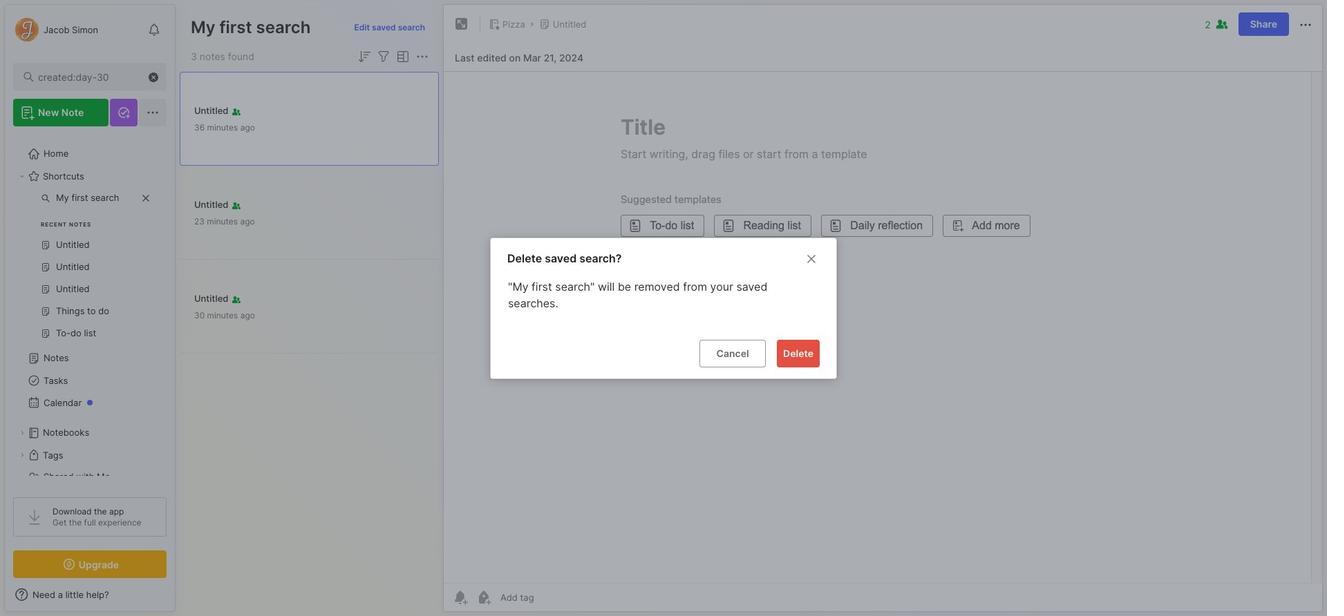Task type: vqa. For each thing, say whether or not it's contained in the screenshot.
Expand note "image"
yes



Task type: describe. For each thing, give the bounding box(es) containing it.
group inside tree
[[13, 187, 158, 353]]

main element
[[0, 0, 180, 617]]

expand notebooks image
[[18, 429, 26, 438]]

Search text field
[[38, 71, 154, 84]]

tree inside main element
[[5, 135, 175, 519]]

note window element
[[443, 4, 1323, 613]]



Task type: locate. For each thing, give the bounding box(es) containing it.
tree
[[5, 135, 175, 519]]

add a reminder image
[[452, 590, 469, 606]]

add tag image
[[476, 590, 492, 606]]

none search field inside main element
[[38, 68, 154, 85]]

Note Editor text field
[[444, 71, 1323, 584]]

expand tags image
[[18, 452, 26, 460]]

None search field
[[38, 68, 154, 85]]

group
[[13, 187, 158, 353]]

close image
[[803, 251, 820, 267]]

expand note image
[[454, 16, 470, 32]]



